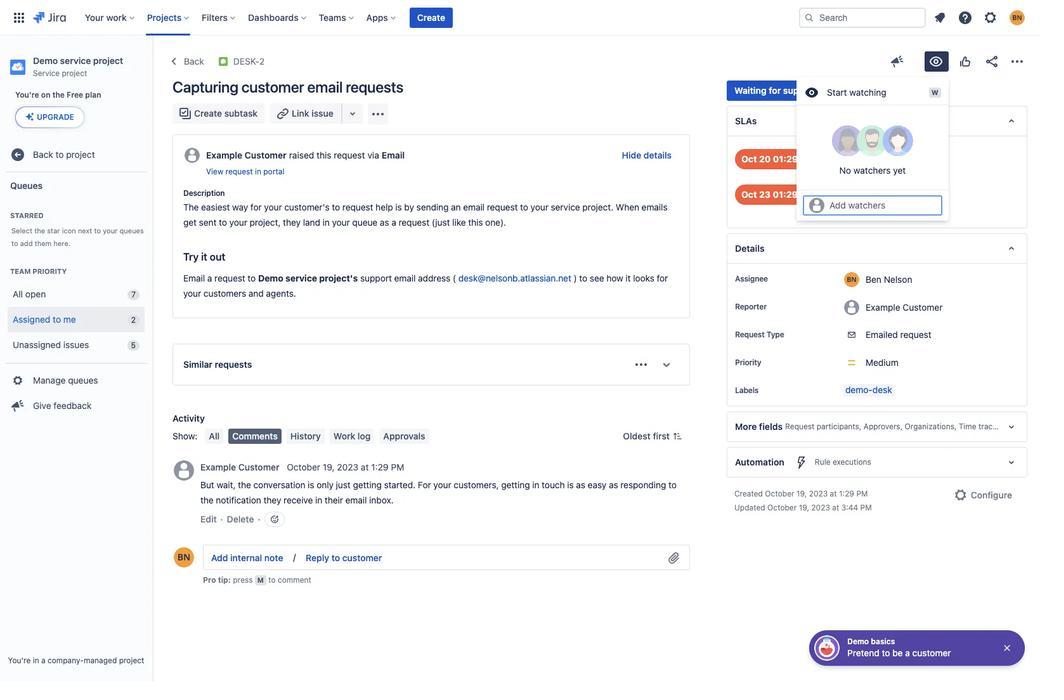 Task type: describe. For each thing, give the bounding box(es) containing it.
easiest
[[201, 202, 230, 212]]

pm left copy link to comment image
[[391, 462, 404, 473]]

1 vertical spatial example
[[866, 302, 900, 312]]

1 horizontal spatial as
[[576, 479, 585, 490]]

assignee pin to top. only you can see pinned fields. image
[[771, 274, 781, 284]]

automation element
[[727, 447, 1027, 478]]

starred group
[[5, 198, 147, 254]]

1 vertical spatial priority
[[735, 358, 761, 367]]

assigned to me
[[13, 314, 76, 324]]

email up issue
[[307, 78, 343, 96]]

1 vertical spatial 19,
[[797, 489, 807, 499]]

email inside but wait, the conversation is only just getting started. for your customers, getting in touch is as easy as responding to the notification they receive in their email inbox.
[[345, 495, 367, 505]]

link
[[292, 108, 309, 119]]

internal
[[230, 553, 262, 563]]

create for create
[[417, 12, 445, 23]]

1 vertical spatial customer
[[903, 302, 943, 312]]

address
[[418, 273, 450, 283]]

customer inside demo basics pretend to be a customer
[[912, 648, 951, 658]]

0 horizontal spatial is
[[308, 479, 314, 490]]

3:44
[[841, 503, 858, 513]]

the down 'but' on the bottom left of the page
[[200, 495, 214, 505]]

vote options: no one has voted for this issue yet. image
[[958, 54, 973, 69]]

free
[[67, 90, 83, 100]]

and
[[249, 288, 264, 299]]

only
[[317, 479, 334, 490]]

they inside but wait, the conversation is only just getting started. for your customers, getting in touch is as easy as responding to the notification they receive in their email inbox.
[[264, 495, 281, 505]]

is inside the easiest way for your customer's to request help is by sending an email request to your service project. when emails get sent to your project, they land in your queue as a request (just like this one).
[[395, 202, 402, 212]]

0 vertical spatial example
[[206, 150, 242, 160]]

add attachment image
[[667, 550, 682, 566]]

capturing
[[173, 78, 238, 96]]

settings image
[[983, 10, 998, 25]]

company-
[[48, 656, 84, 665]]

oct 20 01:29 pm
[[741, 153, 814, 164]]

1 vertical spatial 2023
[[809, 489, 828, 499]]

first inside time to first response within 8h
[[876, 150, 893, 160]]

0 horizontal spatial this
[[317, 150, 331, 160]]

reply to customer
[[306, 553, 382, 563]]

reporter pin to top. only you can see pinned fields. image
[[769, 302, 779, 312]]

description
[[183, 188, 225, 198]]

create for create subtask
[[194, 108, 222, 119]]

in left their
[[315, 495, 322, 505]]

show image
[[656, 355, 677, 375]]

emails
[[642, 202, 668, 212]]

waiting
[[734, 85, 767, 96]]

select the star icon next to your queues to add them here.
[[11, 226, 144, 247]]

2 vertical spatial october
[[767, 503, 797, 513]]

) to see how it looks for your customers and agents.
[[183, 273, 670, 299]]

star
[[47, 226, 60, 235]]

the right on
[[52, 90, 65, 100]]

your left project.
[[531, 202, 549, 212]]

for inside dropdown button
[[769, 85, 781, 96]]

october 19, 2023 at 1:29 pm
[[287, 462, 404, 473]]

16h
[[870, 198, 885, 209]]

0 vertical spatial october
[[287, 462, 320, 473]]

8h
[[870, 162, 881, 173]]

notifications image
[[932, 10, 948, 25]]

fields
[[759, 421, 783, 432]]

here.
[[54, 239, 70, 247]]

project right 'managed'
[[119, 656, 144, 665]]

0 vertical spatial it
[[201, 251, 207, 263]]

to inside but wait, the conversation is only just getting started. for your customers, getting in touch is as easy as responding to the notification they receive in their email inbox.
[[668, 479, 677, 490]]

customer's
[[284, 202, 330, 212]]

1 vertical spatial example customer
[[200, 462, 279, 473]]

your inside ) to see how it looks for your customers and agents.
[[183, 288, 201, 299]]

2 vertical spatial 2023
[[811, 503, 830, 513]]

way
[[232, 202, 248, 212]]

similar
[[183, 359, 213, 370]]

your down way
[[229, 217, 247, 228]]

waiting for support button
[[727, 81, 842, 101]]

comments
[[232, 431, 278, 441]]

request down by
[[399, 217, 429, 228]]

updated
[[734, 503, 765, 513]]

looks
[[633, 273, 654, 283]]

upgrade
[[37, 112, 74, 122]]

your left 'queue'
[[332, 217, 350, 228]]

request right emailed
[[900, 329, 932, 340]]

via
[[368, 150, 379, 160]]

share image
[[984, 54, 1000, 69]]

create subtask button
[[173, 103, 265, 124]]

ben
[[866, 274, 882, 285]]

history
[[290, 431, 321, 441]]

history button
[[287, 429, 325, 444]]

close image
[[1002, 643, 1012, 653]]

all button
[[205, 429, 223, 444]]

menu bar containing all
[[203, 429, 432, 444]]

in inside view request in portal link
[[255, 167, 261, 176]]

link issue
[[292, 108, 333, 119]]

manage queues
[[33, 375, 98, 385]]

work log
[[334, 431, 371, 441]]

land
[[303, 217, 320, 228]]

waiting for support
[[734, 85, 817, 96]]

all for all
[[209, 431, 220, 441]]

2 horizontal spatial is
[[567, 479, 574, 490]]

watching
[[849, 87, 887, 97]]

email inside the easiest way for your customer's to request help is by sending an email request to your service project. when emails get sent to your project, they land in your queue as a request (just like this one).
[[463, 202, 485, 212]]

more
[[735, 421, 757, 432]]

/
[[291, 552, 298, 563]]

time for time to first response within 8h
[[843, 150, 863, 160]]

0 vertical spatial at
[[361, 462, 369, 473]]

a left "company-"
[[41, 656, 45, 665]]

watchers for add
[[848, 200, 886, 211]]

demo for demo basics
[[847, 637, 869, 646]]

clockicon image for oct 20 01:29 pm
[[814, 149, 834, 169]]

queue
[[352, 217, 378, 228]]

2 vertical spatial at
[[832, 503, 839, 513]]

nelson
[[884, 274, 912, 285]]

1:29 inside created october 19, 2023 at 1:29 pm updated october 19, 2023 at 3:44 pm
[[839, 489, 854, 499]]

queues
[[10, 180, 43, 191]]

email left "address"
[[394, 273, 416, 283]]

in left "company-"
[[33, 656, 39, 665]]

in inside the easiest way for your customer's to request help is by sending an email request to your service project. when emails get sent to your project, they land in your queue as a request (just like this one).
[[323, 217, 330, 228]]

reply to customer button
[[298, 548, 390, 569]]

a inside the easiest way for your customer's to request help is by sending an email request to your service project. when emails get sent to your project, they land in your queue as a request (just like this one).
[[391, 217, 396, 228]]

demo-desk
[[845, 384, 892, 395]]

time for time to resolution within 16h
[[843, 185, 863, 196]]

your inside select the star icon next to your queues to add them here.
[[103, 226, 118, 235]]

1 horizontal spatial email
[[382, 150, 405, 160]]

sidebar navigation image
[[138, 51, 166, 76]]

your inside but wait, the conversation is only just getting started. for your customers, getting in touch is as easy as responding to the notification they receive in their email inbox.
[[433, 479, 451, 490]]

back for back
[[184, 56, 204, 67]]

add reaction image
[[269, 514, 279, 524]]

actions image
[[1010, 54, 1025, 69]]

project.
[[582, 202, 613, 212]]

ben nelson
[[866, 274, 912, 285]]

oldest
[[623, 431, 651, 441]]

request up the one).
[[487, 202, 518, 212]]

1 vertical spatial demo
[[258, 273, 283, 283]]

desk-
[[233, 56, 259, 67]]

the easiest way for your customer's to request help is by sending an email request to your service project. when emails get sent to your project, they land in your queue as a request (just like this one).
[[183, 202, 670, 228]]

1 horizontal spatial example customer
[[866, 302, 943, 312]]

2 vertical spatial 19,
[[799, 503, 809, 513]]

queues inside select the star icon next to your queues to add them here.
[[120, 226, 144, 235]]

team priority
[[10, 267, 67, 275]]

receive
[[284, 495, 313, 505]]

sending
[[416, 202, 449, 212]]

request up 'queue'
[[342, 202, 373, 212]]

pm right 23
[[800, 189, 814, 200]]

view request in portal
[[206, 167, 284, 176]]

approvals button
[[380, 429, 429, 444]]

approvals
[[383, 431, 425, 441]]

you're for you're on the free plan
[[15, 90, 39, 100]]

work log button
[[330, 429, 374, 444]]

start
[[827, 87, 847, 97]]

profile image of ben nelson image
[[174, 547, 194, 568]]

copy link to comment image
[[407, 462, 417, 472]]

your up project,
[[264, 202, 282, 212]]

edit
[[200, 514, 217, 524]]

upgrade button
[[16, 107, 84, 127]]

try it out
[[183, 251, 225, 263]]

give feedback image
[[890, 54, 905, 69]]

the
[[183, 202, 199, 212]]

link web pages and more image
[[345, 106, 360, 121]]

add app image
[[370, 106, 385, 121]]

project up free
[[62, 68, 87, 78]]

a up customers
[[207, 273, 212, 283]]

Search field
[[799, 7, 926, 28]]

no
[[840, 165, 851, 176]]

hide details
[[622, 150, 672, 160]]

inbox.
[[369, 495, 394, 505]]

desk
[[873, 384, 892, 395]]

dashboards
[[248, 12, 299, 23]]

all open
[[13, 288, 46, 299]]

rule
[[815, 457, 831, 467]]

2 inside team priority group
[[131, 315, 136, 325]]

reply
[[306, 553, 329, 563]]



Task type: locate. For each thing, give the bounding box(es) containing it.
you're left on
[[15, 90, 39, 100]]

demo up service
[[33, 55, 58, 66]]

easy
[[588, 479, 607, 490]]

example up view
[[206, 150, 242, 160]]

service up free
[[60, 55, 91, 66]]

2 01:29 from the top
[[773, 189, 798, 200]]

medium
[[866, 357, 899, 368]]

for right waiting
[[769, 85, 781, 96]]

2 vertical spatial example
[[200, 462, 236, 473]]

select
[[11, 226, 32, 235]]

0 horizontal spatial email
[[183, 273, 205, 283]]

is
[[395, 202, 402, 212], [308, 479, 314, 490], [567, 479, 574, 490]]

customer
[[245, 150, 287, 160], [903, 302, 943, 312], [238, 462, 279, 473]]

)
[[574, 273, 577, 283]]

request
[[735, 330, 765, 339]]

0 horizontal spatial create
[[194, 108, 222, 119]]

your
[[264, 202, 282, 212], [531, 202, 549, 212], [229, 217, 247, 228], [332, 217, 350, 228], [103, 226, 118, 235], [183, 288, 201, 299], [433, 479, 451, 490]]

add for add watchers
[[830, 200, 846, 211]]

note
[[264, 553, 283, 563]]

help image
[[958, 10, 973, 25]]

add up the tip:
[[211, 553, 228, 563]]

0 horizontal spatial 2
[[131, 315, 136, 325]]

time inside time to first response within 8h
[[843, 150, 863, 160]]

as inside the easiest way for your customer's to request help is by sending an email request to your service project. when emails get sent to your project, they land in your queue as a request (just like this one).
[[380, 217, 389, 228]]

project,
[[250, 217, 281, 228]]

0 vertical spatial this
[[317, 150, 331, 160]]

2 vertical spatial customer
[[912, 648, 951, 658]]

clockicon image left no
[[814, 149, 834, 169]]

manage queues button
[[5, 368, 147, 393]]

demo for demo service project
[[33, 55, 58, 66]]

first inside button
[[653, 431, 670, 441]]

0 vertical spatial requests
[[346, 78, 403, 96]]

they down conversation
[[264, 495, 281, 505]]

demo up pretend
[[847, 637, 869, 646]]

1 horizontal spatial customer
[[342, 553, 382, 563]]

as right easy on the right of the page
[[609, 479, 618, 490]]

october right 'created'
[[765, 489, 794, 499]]

1 horizontal spatial they
[[283, 217, 301, 228]]

customer right reply at the left of the page
[[342, 553, 382, 563]]

this right raised
[[317, 150, 331, 160]]

assigned
[[13, 314, 50, 324]]

0 vertical spatial customer
[[242, 78, 304, 96]]

01:29 right 20
[[773, 153, 798, 164]]

watchers right no
[[854, 165, 891, 176]]

1 vertical spatial 2
[[131, 315, 136, 325]]

1 vertical spatial queues
[[68, 375, 98, 385]]

1 vertical spatial at
[[830, 489, 837, 499]]

1 01:29 from the top
[[773, 153, 798, 164]]

0 vertical spatial 1:29
[[371, 462, 389, 473]]

apps
[[366, 12, 388, 23]]

0 horizontal spatial all
[[13, 288, 23, 299]]

0 vertical spatial email
[[382, 150, 405, 160]]

getting
[[353, 479, 382, 490], [501, 479, 530, 490]]

all inside team priority group
[[13, 288, 23, 299]]

within inside "time to resolution within 16h"
[[843, 198, 867, 209]]

project's
[[319, 273, 358, 283]]

0 vertical spatial 2023
[[337, 462, 358, 473]]

0 vertical spatial service
[[60, 55, 91, 66]]

0 vertical spatial back
[[184, 56, 204, 67]]

type
[[767, 330, 784, 339]]

0 horizontal spatial getting
[[353, 479, 382, 490]]

a down help
[[391, 217, 396, 228]]

1 horizontal spatial it
[[626, 273, 631, 283]]

demo up agents.
[[258, 273, 283, 283]]

customer inside button
[[342, 553, 382, 563]]

01:29 right 23
[[773, 189, 798, 200]]

first
[[876, 150, 893, 160], [653, 431, 670, 441]]

oct left 20
[[741, 153, 757, 164]]

primary element
[[8, 0, 799, 35]]

demo service project service project
[[33, 55, 123, 78]]

service up agents.
[[285, 273, 317, 283]]

your right for
[[433, 479, 451, 490]]

capturing customer email requests
[[173, 78, 403, 96]]

assignee
[[735, 274, 768, 284]]

october up only
[[287, 462, 320, 473]]

oct for oct 20 01:29 pm
[[741, 153, 757, 164]]

rule executions
[[815, 457, 871, 467]]

0 vertical spatial within
[[843, 162, 868, 173]]

desk@nelsonb.atlassian.net link
[[458, 273, 571, 283]]

view
[[206, 167, 223, 176]]

0 horizontal spatial priority
[[33, 267, 67, 275]]

copy link to issue image
[[262, 56, 272, 66]]

0 horizontal spatial demo
[[33, 55, 58, 66]]

demo inside demo service project service project
[[33, 55, 58, 66]]

2023 down rule
[[809, 489, 828, 499]]

0 vertical spatial example customer
[[866, 302, 943, 312]]

0 vertical spatial they
[[283, 217, 301, 228]]

to inside ) to see how it looks for your customers and agents.
[[579, 273, 587, 283]]

example up emailed
[[866, 302, 900, 312]]

2 horizontal spatial service
[[551, 202, 580, 212]]

as down help
[[380, 217, 389, 228]]

this right the like
[[468, 217, 483, 228]]

project up plan
[[93, 55, 123, 66]]

queues
[[120, 226, 144, 235], [68, 375, 98, 385]]

2 up 5
[[131, 315, 136, 325]]

for inside the easiest way for your customer's to request help is by sending an email request to your service project. when emails get sent to your project, they land in your queue as a request (just like this one).
[[250, 202, 262, 212]]

example customer raised this request via email
[[206, 150, 405, 160]]

back up 'capturing'
[[184, 56, 204, 67]]

create right apps popup button
[[417, 12, 445, 23]]

oct left 23
[[741, 189, 757, 200]]

me
[[63, 314, 76, 324]]

at left 3:44
[[832, 503, 839, 513]]

to inside button
[[332, 553, 340, 563]]

2023 up just
[[337, 462, 358, 473]]

as left easy on the right of the page
[[576, 479, 585, 490]]

1 within from the top
[[843, 162, 868, 173]]

just
[[336, 479, 351, 490]]

0 vertical spatial you're
[[15, 90, 39, 100]]

email right an
[[463, 202, 485, 212]]

(just
[[432, 217, 450, 228]]

1 time from the top
[[843, 150, 863, 160]]

5
[[131, 341, 136, 350]]

01:29 for 20
[[773, 153, 798, 164]]

pm right 20
[[800, 153, 814, 164]]

request inside view request in portal link
[[226, 167, 253, 176]]

1 vertical spatial requests
[[215, 359, 252, 370]]

0 horizontal spatial support
[[360, 273, 392, 283]]

starred
[[10, 211, 44, 219]]

2 time from the top
[[843, 185, 863, 196]]

projects
[[147, 12, 181, 23]]

clockicon image left within 16h button
[[814, 185, 834, 205]]

hide
[[622, 150, 641, 160]]

time to first response within 8h
[[843, 150, 933, 173]]

0 horizontal spatial it
[[201, 251, 207, 263]]

banner
[[0, 0, 1040, 36]]

2 vertical spatial service
[[285, 273, 317, 283]]

see
[[590, 273, 604, 283]]

0 horizontal spatial add
[[211, 553, 228, 563]]

service inside demo service project service project
[[60, 55, 91, 66]]

wait,
[[217, 479, 236, 490]]

support inside dropdown button
[[783, 85, 817, 96]]

search image
[[804, 12, 814, 23]]

priority inside group
[[33, 267, 67, 275]]

it right how
[[626, 273, 631, 283]]

example customer
[[866, 302, 943, 312], [200, 462, 279, 473]]

email a request to demo service project's support email address ( desk@nelsonb.atlassian.net
[[183, 273, 571, 283]]

group containing manage queues
[[5, 363, 147, 422]]

example up wait,
[[200, 462, 236, 473]]

create inside button
[[194, 108, 222, 119]]

reporter
[[735, 302, 767, 311]]

service inside the easiest way for your customer's to request help is by sending an email request to your service project. when emails get sent to your project, they land in your queue as a request (just like this one).
[[551, 202, 580, 212]]

requests up add app image
[[346, 78, 403, 96]]

delete button
[[227, 513, 254, 526]]

1 vertical spatial it
[[626, 273, 631, 283]]

work
[[334, 431, 355, 441]]

responding
[[620, 479, 666, 490]]

1 vertical spatial clockicon image
[[814, 185, 834, 205]]

you're
[[15, 90, 39, 100], [8, 656, 31, 665]]

desk-2 link
[[233, 54, 265, 69]]

issue
[[312, 108, 333, 119]]

1 horizontal spatial create
[[417, 12, 445, 23]]

to inside demo basics pretend to be a customer
[[882, 648, 890, 658]]

0 vertical spatial customer
[[245, 150, 287, 160]]

0 vertical spatial first
[[876, 150, 893, 160]]

a right be
[[905, 648, 910, 658]]

demo
[[33, 55, 58, 66], [258, 273, 283, 283], [847, 637, 869, 646]]

jira image
[[33, 10, 66, 25], [33, 10, 66, 25]]

demo inside demo basics pretend to be a customer
[[847, 637, 869, 646]]

an
[[451, 202, 461, 212]]

project down the upgrade on the left top
[[66, 149, 95, 160]]

slas element
[[727, 106, 1027, 136]]

clockicon image
[[814, 149, 834, 169], [814, 185, 834, 205]]

0 vertical spatial priority
[[33, 267, 67, 275]]

1 vertical spatial watchers
[[848, 200, 886, 211]]

0 horizontal spatial customer
[[242, 78, 304, 96]]

request right view
[[226, 167, 253, 176]]

slas
[[735, 115, 757, 126]]

this inside the easiest way for your customer's to request help is by sending an email request to your service project. when emails get sent to your project, they land in your queue as a request (just like this one).
[[468, 217, 483, 228]]

1 vertical spatial october
[[765, 489, 794, 499]]

back for back to project
[[33, 149, 53, 160]]

in left portal on the left top
[[255, 167, 261, 176]]

0 horizontal spatial 1:29
[[371, 462, 389, 473]]

back up queues
[[33, 149, 53, 160]]

1 horizontal spatial 1:29
[[839, 489, 854, 499]]

pm right 3:44
[[860, 503, 872, 513]]

1 oct from the top
[[741, 153, 757, 164]]

but wait, the conversation is only just getting started. for your customers, getting in touch is as easy as responding to the notification they receive in their email inbox.
[[200, 479, 679, 505]]

group
[[5, 363, 147, 422]]

create down 'capturing'
[[194, 108, 222, 119]]

icon
[[62, 226, 76, 235]]

create subtask
[[194, 108, 258, 119]]

try
[[183, 251, 199, 263]]

1 vertical spatial first
[[653, 431, 670, 441]]

executions
[[833, 457, 871, 467]]

agents.
[[266, 288, 296, 299]]

configure
[[971, 490, 1012, 500]]

emailed request
[[866, 329, 932, 340]]

example customer up emailed request at the right
[[866, 302, 943, 312]]

is left by
[[395, 202, 402, 212]]

to inside "time to resolution within 16h"
[[866, 185, 874, 196]]

your profile and settings image
[[1010, 10, 1025, 25]]

they left land
[[283, 217, 301, 228]]

show:
[[173, 431, 198, 441]]

2 horizontal spatial demo
[[847, 637, 869, 646]]

your work
[[85, 12, 127, 23]]

october right updated
[[767, 503, 797, 513]]

plan
[[85, 90, 101, 100]]

example customer up wait,
[[200, 462, 279, 473]]

getting left "touch"
[[501, 479, 530, 490]]

1 vertical spatial support
[[360, 273, 392, 283]]

at down 'rule executions'
[[830, 489, 837, 499]]

0 vertical spatial clockicon image
[[814, 149, 834, 169]]

watchers for no
[[854, 165, 891, 176]]

queues right next
[[120, 226, 144, 235]]

1 vertical spatial add
[[211, 553, 228, 563]]

2 getting from the left
[[501, 479, 530, 490]]

to inside team priority group
[[53, 314, 61, 324]]

2 vertical spatial for
[[657, 273, 668, 283]]

all for all open
[[13, 288, 23, 299]]

2 up capturing customer email requests at top left
[[259, 56, 265, 67]]

in right land
[[323, 217, 330, 228]]

comments button
[[228, 429, 282, 444]]

1 horizontal spatial demo
[[258, 273, 283, 283]]

add for add internal note
[[211, 553, 228, 563]]

service
[[60, 55, 91, 66], [551, 202, 580, 212], [285, 273, 317, 283]]

0 horizontal spatial for
[[250, 202, 262, 212]]

their
[[325, 495, 343, 505]]

2 oct from the top
[[741, 189, 757, 200]]

in left "touch"
[[532, 479, 539, 490]]

to inside time to first response within 8h
[[866, 150, 874, 160]]

0 vertical spatial all
[[13, 288, 23, 299]]

1 horizontal spatial queues
[[120, 226, 144, 235]]

0 vertical spatial 01:29
[[773, 153, 798, 164]]

0 horizontal spatial first
[[653, 431, 670, 441]]

0 vertical spatial demo
[[33, 55, 58, 66]]

service
[[33, 68, 60, 78]]

email down just
[[345, 495, 367, 505]]

a
[[391, 217, 396, 228], [207, 273, 212, 283], [905, 648, 910, 658], [41, 656, 45, 665]]

get
[[183, 217, 197, 228]]

is right "touch"
[[567, 479, 574, 490]]

appswitcher icon image
[[11, 10, 27, 25]]

all right show:
[[209, 431, 220, 441]]

2 clockicon image from the top
[[814, 185, 834, 205]]

requests right the similar
[[215, 359, 252, 370]]

time up add watchers
[[843, 185, 863, 196]]

priority up open
[[33, 267, 67, 275]]

the inside select the star icon next to your queues to add them here.
[[34, 226, 45, 235]]

open
[[25, 288, 46, 299]]

for right looks
[[657, 273, 668, 283]]

your right next
[[103, 226, 118, 235]]

clockicon image for oct 23 01:29 pm
[[814, 185, 834, 205]]

oldest first
[[623, 431, 670, 441]]

0 vertical spatial create
[[417, 12, 445, 23]]

email right via
[[382, 150, 405, 160]]

2 horizontal spatial as
[[609, 479, 618, 490]]

team priority group
[[5, 254, 147, 363]]

1 vertical spatial service
[[551, 202, 580, 212]]

0 horizontal spatial requests
[[215, 359, 252, 370]]

w
[[932, 88, 939, 96]]

within
[[843, 162, 868, 173], [843, 198, 867, 209]]

a inside demo basics pretend to be a customer
[[905, 648, 910, 658]]

queues inside button
[[68, 375, 98, 385]]

watch options: you are not watching this issue, 0 people watching image
[[929, 54, 944, 69]]

on
[[41, 90, 50, 100]]

for right way
[[250, 202, 262, 212]]

0 vertical spatial time
[[843, 150, 863, 160]]

create inside create button
[[417, 12, 445, 23]]

add internal note button
[[204, 548, 291, 569]]

1 horizontal spatial support
[[783, 85, 817, 96]]

01:29 for 23
[[773, 189, 798, 200]]

service request image
[[218, 56, 228, 67]]

watchers down resolution on the right
[[848, 200, 886, 211]]

response
[[895, 150, 933, 160]]

2 within from the top
[[843, 198, 867, 209]]

priority up labels
[[735, 358, 761, 367]]

by
[[404, 202, 414, 212]]

1 vertical spatial time
[[843, 185, 863, 196]]

request left via
[[334, 150, 365, 160]]

0 vertical spatial watchers
[[854, 165, 891, 176]]

1 horizontal spatial is
[[395, 202, 402, 212]]

first left newest first image
[[653, 431, 670, 441]]

issues
[[63, 339, 89, 350]]

0 vertical spatial 19,
[[323, 462, 335, 473]]

it inside ) to see how it looks for your customers and agents.
[[626, 273, 631, 283]]

time up the within 8h button at the right top of page
[[843, 150, 863, 160]]

1 horizontal spatial all
[[209, 431, 220, 441]]

time inside "time to resolution within 16h"
[[843, 185, 863, 196]]

2 horizontal spatial customer
[[912, 648, 951, 658]]

0 vertical spatial for
[[769, 85, 781, 96]]

1 horizontal spatial 2
[[259, 56, 265, 67]]

1 horizontal spatial add
[[830, 200, 846, 211]]

within 8h button
[[843, 162, 881, 174]]

banner containing your work
[[0, 0, 1040, 36]]

0 vertical spatial oct
[[741, 153, 757, 164]]

1 vertical spatial within
[[843, 198, 867, 209]]

newest first image
[[672, 431, 682, 441]]

1 getting from the left
[[353, 479, 382, 490]]

all left open
[[13, 288, 23, 299]]

1:29 up started.
[[371, 462, 389, 473]]

2023 left 3:44
[[811, 503, 830, 513]]

1 vertical spatial 1:29
[[839, 489, 854, 499]]

1 vertical spatial for
[[250, 202, 262, 212]]

back to project link
[[5, 142, 147, 167]]

1 horizontal spatial priority
[[735, 358, 761, 367]]

1 vertical spatial 01:29
[[773, 189, 798, 200]]

oct for oct 23 01:29 pm
[[741, 189, 757, 200]]

the up them
[[34, 226, 45, 235]]

details element
[[727, 233, 1027, 264]]

they inside the easiest way for your customer's to request help is by sending an email request to your service project. when emails get sent to your project, they land in your queue as a request (just like this one).
[[283, 217, 301, 228]]

within left 16h
[[843, 198, 867, 209]]

for inside ) to see how it looks for your customers and agents.
[[657, 273, 668, 283]]

m
[[257, 576, 264, 584]]

them
[[35, 239, 52, 247]]

desk@nelsonb.atlassian.net
[[458, 273, 571, 283]]

created
[[734, 489, 763, 499]]

support left start
[[783, 85, 817, 96]]

1 horizontal spatial requests
[[346, 78, 403, 96]]

is left only
[[308, 479, 314, 490]]

add inside button
[[211, 553, 228, 563]]

your work button
[[81, 7, 139, 28]]

demo-desk link
[[843, 384, 895, 397]]

email
[[382, 150, 405, 160], [183, 273, 205, 283]]

customer up portal on the left top
[[245, 150, 287, 160]]

all inside 'button'
[[209, 431, 220, 441]]

within inside time to first response within 8h
[[843, 162, 868, 173]]

created october 19, 2023 at 1:29 pm updated october 19, 2023 at 3:44 pm
[[734, 489, 872, 513]]

add watchers
[[830, 200, 886, 211]]

request up customers
[[214, 273, 245, 283]]

customer up conversation
[[238, 462, 279, 473]]

0 horizontal spatial service
[[60, 55, 91, 66]]

1 clockicon image from the top
[[814, 149, 834, 169]]

2 vertical spatial customer
[[238, 462, 279, 473]]

1 horizontal spatial first
[[876, 150, 893, 160]]

you're for you're in a company-managed project
[[8, 656, 31, 665]]

0 horizontal spatial example customer
[[200, 462, 279, 473]]

filters
[[202, 12, 228, 23]]

more fields element
[[727, 412, 1027, 442]]

out
[[210, 251, 225, 263]]

0 horizontal spatial back
[[33, 149, 53, 160]]

service left project.
[[551, 202, 580, 212]]

0 vertical spatial 2
[[259, 56, 265, 67]]

menu bar
[[203, 429, 432, 444]]

pm up 3:44
[[856, 489, 868, 499]]

0 horizontal spatial they
[[264, 495, 281, 505]]

customer down copy link to issue image at the left of page
[[242, 78, 304, 96]]

the up "notification"
[[238, 479, 251, 490]]

request type
[[735, 330, 784, 339]]

details
[[644, 150, 672, 160]]

no watchers yet
[[840, 165, 906, 176]]

customer up emailed request at the right
[[903, 302, 943, 312]]



Task type: vqa. For each thing, say whether or not it's contained in the screenshot.
the projects corresponding to PROJECTS LINK
no



